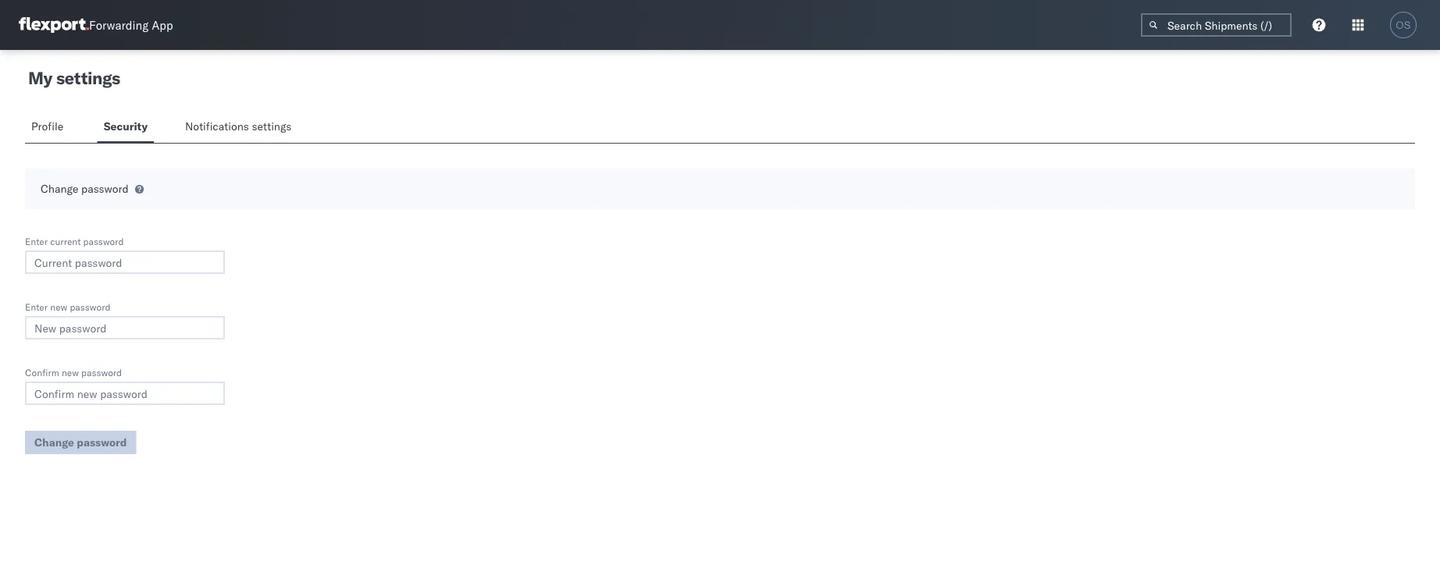Task type: locate. For each thing, give the bounding box(es) containing it.
flexport. image
[[19, 17, 89, 33]]

2 enter from the top
[[25, 301, 48, 313]]

1 vertical spatial settings
[[252, 120, 292, 133]]

0 vertical spatial enter
[[25, 236, 48, 247]]

0 horizontal spatial settings
[[56, 67, 120, 89]]

settings inside button
[[252, 120, 292, 133]]

password up confirm new password password field
[[81, 367, 122, 378]]

0 vertical spatial settings
[[56, 67, 120, 89]]

0 vertical spatial new
[[50, 301, 67, 313]]

1 horizontal spatial settings
[[252, 120, 292, 133]]

Confirm new password password field
[[25, 382, 225, 405]]

password up current password "password field"
[[83, 236, 124, 247]]

settings right notifications
[[252, 120, 292, 133]]

settings
[[56, 67, 120, 89], [252, 120, 292, 133]]

app
[[152, 18, 173, 32]]

1 vertical spatial new
[[62, 367, 79, 378]]

settings right my
[[56, 67, 120, 89]]

1 enter from the top
[[25, 236, 48, 247]]

os button
[[1386, 7, 1422, 43]]

1 vertical spatial enter
[[25, 301, 48, 313]]

change
[[41, 182, 78, 196]]

new
[[50, 301, 67, 313], [62, 367, 79, 378]]

password for enter current password
[[83, 236, 124, 247]]

password for enter new password
[[70, 301, 110, 313]]

notifications settings
[[185, 120, 292, 133]]

security button
[[97, 112, 154, 143]]

forwarding app link
[[19, 17, 173, 33]]

enter up confirm
[[25, 301, 48, 313]]

enter
[[25, 236, 48, 247], [25, 301, 48, 313]]

enter for enter new password
[[25, 301, 48, 313]]

new down current
[[50, 301, 67, 313]]

enter current password
[[25, 236, 124, 247]]

change password
[[41, 182, 129, 196]]

enter for enter current password
[[25, 236, 48, 247]]

password up new password password field on the left of the page
[[70, 301, 110, 313]]

new right confirm
[[62, 367, 79, 378]]

enter left current
[[25, 236, 48, 247]]

password
[[81, 182, 129, 196], [83, 236, 124, 247], [70, 301, 110, 313], [81, 367, 122, 378]]

my
[[28, 67, 52, 89]]



Task type: vqa. For each thing, say whether or not it's contained in the screenshot.
JASON-
no



Task type: describe. For each thing, give the bounding box(es) containing it.
Current password password field
[[25, 251, 225, 274]]

forwarding app
[[89, 18, 173, 32]]

confirm new password
[[25, 367, 122, 378]]

profile button
[[25, 112, 72, 143]]

notifications settings button
[[179, 112, 305, 143]]

os
[[1396, 19, 1411, 31]]

security
[[104, 120, 148, 133]]

New password password field
[[25, 316, 225, 340]]

settings for my settings
[[56, 67, 120, 89]]

password for confirm new password
[[81, 367, 122, 378]]

forwarding
[[89, 18, 149, 32]]

enter new password
[[25, 301, 110, 313]]

notifications
[[185, 120, 249, 133]]

current
[[50, 236, 81, 247]]

new for confirm
[[62, 367, 79, 378]]

Search Shipments (/) text field
[[1141, 13, 1292, 37]]

settings for notifications settings
[[252, 120, 292, 133]]

my settings
[[28, 67, 120, 89]]

confirm
[[25, 367, 59, 378]]

profile
[[31, 120, 63, 133]]

password right change
[[81, 182, 129, 196]]

new for enter
[[50, 301, 67, 313]]



